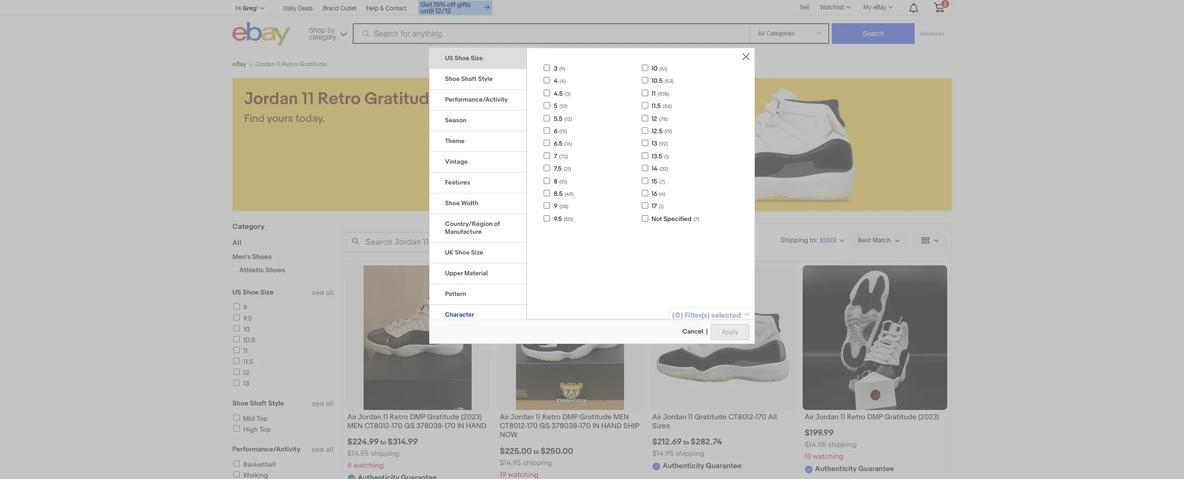Task type: locate. For each thing, give the bounding box(es) containing it.
2 all from the top
[[326, 399, 334, 409]]

None checkbox
[[544, 65, 551, 71], [642, 65, 649, 71], [642, 77, 649, 84], [544, 90, 551, 96], [642, 115, 649, 121], [544, 127, 551, 134], [544, 140, 551, 146], [544, 165, 551, 171], [642, 165, 649, 171], [642, 178, 649, 184], [544, 190, 551, 197], [544, 203, 551, 209], [544, 65, 551, 71], [642, 65, 649, 71], [642, 77, 649, 84], [544, 90, 551, 96], [642, 115, 649, 121], [544, 127, 551, 134], [544, 140, 551, 146], [544, 165, 551, 171], [642, 165, 649, 171], [642, 178, 649, 184], [544, 190, 551, 197], [544, 203, 551, 209]]

9 checkbox
[[234, 304, 240, 310]]

$14.95 down $199.99
[[805, 440, 827, 450]]

dmp for $250.00
[[563, 413, 578, 422]]

material
[[465, 270, 488, 278]]

4 ( 4 )
[[554, 77, 566, 85]]

basketball link
[[232, 461, 276, 469]]

in inside the air jordan 11 retro dmp gratitude (2023) men ct8012-170 gs 378038-170 in hand
[[457, 422, 465, 431]]

11 checkbox
[[234, 347, 240, 354]]

0 vertical spatial performance/activity
[[445, 96, 508, 104]]

10 for 10 ( 61 )
[[652, 65, 658, 73]]

1 air from the left
[[348, 413, 357, 422]]

( right 5.5
[[565, 116, 566, 122]]

shipping
[[828, 440, 858, 450], [371, 449, 400, 459], [676, 449, 705, 459], [523, 458, 552, 468]]

11 inside air jordan 11 gratitude ct8012-170  all sizes
[[688, 413, 693, 422]]

13 for 13 ( 92 )
[[652, 140, 658, 148]]

38
[[561, 204, 567, 210]]

watchlist link
[[815, 1, 856, 13]]

men left sizes
[[614, 413, 629, 422]]

9 link
[[232, 304, 247, 312]]

4 up 4.5 ( 3 )
[[561, 78, 565, 85]]

3 up 4 ( 4 )
[[554, 65, 558, 73]]

0 horizontal spatial 11.5
[[243, 358, 254, 366]]

top
[[257, 415, 268, 423], [260, 426, 271, 434]]

&
[[380, 5, 384, 12]]

( for 3
[[560, 66, 561, 72]]

$14.95 down $224.99
[[348, 449, 369, 459]]

1 horizontal spatial 7
[[661, 179, 664, 185]]

Basketball checkbox
[[234, 461, 240, 467]]

gratitude inside air jordan 11 gratitude ct8012-170  all sizes
[[695, 413, 727, 422]]

( for 16
[[660, 191, 661, 197]]

hand
[[466, 422, 487, 431], [602, 422, 622, 431]]

( for 5.5
[[565, 116, 566, 122]]

1 gs from the left
[[405, 422, 415, 431]]

top down mid top
[[260, 426, 271, 434]]

0 vertical spatial us
[[445, 54, 454, 62]]

9 inside 3 ( 9 )
[[561, 66, 564, 72]]

0 vertical spatial 10
[[652, 65, 658, 73]]

( inside 9.5 ( 50 )
[[564, 216, 566, 223]]

70
[[561, 153, 567, 160]]

shipping down $250.00
[[523, 458, 552, 468]]

0 horizontal spatial 9
[[243, 304, 247, 312]]

hand left 'now'
[[466, 422, 487, 431]]

2 horizontal spatial 10
[[652, 65, 658, 73]]

( right "12.5"
[[665, 128, 666, 135]]

11
[[277, 60, 281, 68], [302, 89, 314, 110], [652, 90, 656, 98], [243, 347, 248, 355], [383, 413, 388, 422], [536, 413, 541, 422], [688, 413, 693, 422], [841, 413, 846, 422]]

0 horizontal spatial shoe shaft style
[[233, 399, 284, 408]]

( up 4 ( 4 )
[[560, 66, 561, 72]]

) inside the 13.5 ( 1 )
[[668, 153, 669, 160]]

air up $199.99
[[805, 413, 814, 422]]

high top
[[243, 426, 271, 434]]

jordan for $199.99
[[816, 413, 839, 422]]

( for 9
[[560, 204, 561, 210]]

) for 5.5
[[571, 116, 572, 122]]

none submit inside banner
[[833, 23, 916, 44]]

shipping down $282.74
[[676, 449, 705, 459]]

1 horizontal spatial to
[[534, 448, 540, 456]]

$225.00 to $250.00 $14.95 shipping
[[500, 447, 574, 468]]

shipping for $282.74
[[676, 449, 705, 459]]

retro up $250.00
[[543, 413, 561, 422]]

2 dmp from the left
[[563, 413, 578, 422]]

1 vertical spatial 9
[[554, 203, 558, 211]]

13.5
[[652, 152, 663, 160]]

( down the 38
[[564, 216, 566, 223]]

gs up $250.00
[[540, 422, 550, 431]]

retro up $314.99
[[390, 413, 408, 422]]

1 all from the top
[[326, 288, 334, 298]]

) for 6
[[566, 128, 567, 135]]

16 right 6.5
[[566, 141, 571, 147]]

$14.95 inside $212.69 to $282.74 $14.95 shipping
[[653, 449, 674, 459]]

( right 5
[[560, 103, 561, 110]]

$14.95
[[805, 440, 827, 450], [348, 449, 369, 459], [653, 449, 674, 459], [500, 458, 522, 468]]

shoes right athletic
[[266, 266, 285, 275]]

1 (2023) from the left
[[461, 413, 482, 422]]

shipping inside $224.99 to $314.99 $14.95 shipping 6 watching
[[371, 449, 400, 459]]

1 horizontal spatial 9
[[554, 203, 558, 211]]

) for 16
[[664, 191, 666, 197]]

dialog
[[0, 0, 1185, 479]]

( for 14
[[660, 166, 661, 172]]

shaft up mid top
[[250, 399, 267, 408]]

$14.95 down $212.69
[[653, 449, 674, 459]]

sell link
[[796, 4, 814, 11]]

) inside 15 ( 7 )
[[664, 179, 666, 185]]

authenticity guarantee down $212.69 to $282.74 $14.95 shipping
[[663, 462, 742, 471]]

authenticity down $212.69 to $282.74 $14.95 shipping
[[663, 462, 705, 471]]

0 vertical spatial 9
[[561, 66, 564, 72]]

11 up $314.99
[[383, 413, 388, 422]]

( right 13.5
[[665, 153, 666, 160]]

1 horizontal spatial 10
[[561, 103, 566, 110]]

7
[[554, 152, 558, 160], [661, 179, 664, 185], [695, 216, 698, 223]]

my ebay link
[[859, 1, 898, 13]]

retro inside "air jordan 11 retro dmp gratitude men ct8012-170 gs 378038-170 in hand ship now"
[[543, 413, 561, 422]]

11.5 inside dialog
[[652, 102, 661, 110]]

dmp
[[410, 413, 426, 422], [563, 413, 578, 422], [868, 413, 883, 422]]

( right 6.5
[[565, 141, 566, 147]]

( up 4.5 ( 3 )
[[560, 78, 561, 85]]

gs up $314.99
[[405, 422, 415, 431]]

ebay
[[874, 4, 887, 11], [233, 60, 247, 68]]

378038-
[[417, 422, 445, 431], [552, 422, 580, 431]]

men inside "air jordan 11 retro dmp gratitude men ct8012-170 gs 378038-170 in hand ship now"
[[614, 413, 629, 422]]

12 inside 5.5 ( 12 )
[[566, 116, 571, 122]]

4 air from the left
[[805, 413, 814, 422]]

1 horizontal spatial hand
[[602, 422, 622, 431]]

1 horizontal spatial all
[[769, 413, 777, 422]]

) inside the 8 ( 51 )
[[566, 179, 568, 185]]

to for $212.69
[[684, 439, 690, 447]]

shoe
[[455, 54, 470, 62], [445, 75, 460, 83], [445, 200, 460, 207], [455, 249, 470, 257], [243, 288, 259, 297], [233, 399, 249, 408]]

1 horizontal spatial 3
[[567, 91, 570, 97]]

1 right '17' at the top of page
[[661, 204, 663, 210]]

0 horizontal spatial men
[[348, 422, 363, 431]]

( inside 10.5 ( 53 )
[[665, 78, 667, 85]]

32
[[661, 166, 667, 172]]

11 up today.
[[302, 89, 314, 110]]

( inside the 9 ( 38 )
[[560, 204, 561, 210]]

2 vertical spatial size
[[260, 288, 274, 297]]

( inside 11 ( 108 )
[[658, 91, 660, 97]]

None submit
[[833, 23, 916, 44]]

shipping inside $199.99 $14.95 shipping 13 watching
[[828, 440, 858, 450]]

0 vertical spatial all
[[326, 288, 334, 298]]

retro for $199.99
[[848, 413, 866, 422]]

1 see all button from the top
[[312, 288, 334, 298]]

) for 9
[[567, 204, 569, 210]]

shipping inside $225.00 to $250.00 $14.95 shipping
[[523, 458, 552, 468]]

378038- up $314.99
[[417, 422, 445, 431]]

air inside air jordan 11 gratitude ct8012-170  all sizes
[[653, 413, 662, 422]]

0 horizontal spatial us
[[233, 288, 241, 297]]

1 horizontal spatial performance/activity
[[445, 96, 508, 104]]

) inside 16 ( 4 )
[[664, 191, 666, 197]]

1 vertical spatial 13
[[243, 380, 250, 388]]

( for 4
[[560, 78, 561, 85]]

$14.95 inside $199.99 $14.95 shipping 13 watching
[[805, 440, 827, 450]]

( inside the 13.5 ( 1 )
[[665, 153, 666, 160]]

Apply submit
[[711, 324, 750, 340]]

3 see from the top
[[312, 445, 324, 455]]

retro inside the jordan 11 retro gratitude find yours today.
[[318, 89, 361, 110]]

( inside the 8 ( 51 )
[[560, 179, 561, 185]]

50
[[566, 216, 572, 223]]

( up 7.5
[[560, 153, 561, 160]]

1 horizontal spatial watching
[[814, 452, 844, 462]]

shipping for $314.99
[[371, 449, 400, 459]]

1 see from the top
[[312, 288, 324, 298]]

11.5 right 11.5 checkbox
[[243, 358, 254, 366]]

) inside 10.5 ( 53 )
[[673, 78, 674, 85]]

13 right 13 checkbox
[[243, 380, 250, 388]]

16 up '17' at the top of page
[[652, 190, 658, 198]]

$199.99 $14.95 shipping 13 watching
[[805, 429, 858, 462]]

) for 14
[[667, 166, 669, 172]]

2 see from the top
[[312, 399, 324, 409]]

( inside 5.5 ( 12 )
[[565, 116, 566, 122]]

gratitude inside the jordan 11 retro gratitude find yours today.
[[365, 89, 439, 110]]

6 down 5.5
[[554, 127, 558, 135]]

gratitude
[[299, 60, 327, 68], [365, 89, 439, 110], [427, 413, 460, 422], [580, 413, 612, 422], [695, 413, 727, 422], [885, 413, 917, 422]]

1 right 13.5
[[666, 153, 668, 160]]

( right 8.5
[[565, 191, 566, 197]]

2 vertical spatial 7
[[695, 216, 698, 223]]

see
[[312, 288, 324, 298], [312, 399, 324, 409], [312, 445, 324, 455]]

cancel button
[[682, 324, 704, 341]]

air jordan 11 gratitude ct8012-170  all sizes
[[653, 413, 777, 431]]

( inside 16 ( 4 )
[[660, 191, 661, 197]]

air right ship
[[653, 413, 662, 422]]

$14.95 for $314.99
[[348, 449, 369, 459]]

3 all from the top
[[326, 445, 334, 455]]

( right '17' at the top of page
[[660, 204, 661, 210]]

see all button
[[312, 288, 334, 298], [312, 399, 334, 409], [312, 445, 334, 455]]

shipping inside $212.69 to $282.74 $14.95 shipping
[[676, 449, 705, 459]]

1 vertical spatial top
[[260, 426, 271, 434]]

9 for 9 ( 38 )
[[554, 203, 558, 211]]

2 vertical spatial see all button
[[312, 445, 334, 455]]

0 vertical spatial see
[[312, 288, 324, 298]]

theme
[[445, 137, 465, 145]]

) inside 3 ( 9 )
[[564, 66, 566, 72]]

2 vertical spatial see
[[312, 445, 324, 455]]

) for 17
[[663, 204, 664, 210]]

7 right specified
[[695, 216, 698, 223]]

mid
[[243, 415, 255, 423]]

tab list
[[430, 48, 527, 479]]

92
[[661, 141, 667, 147]]

) for 3
[[564, 66, 566, 72]]

13 checkbox
[[234, 380, 240, 386]]

3 dmp from the left
[[868, 413, 883, 422]]

in left ship
[[593, 422, 600, 431]]

2 (2023) from the left
[[919, 413, 940, 422]]

( up 6.5
[[560, 128, 561, 135]]

2 horizontal spatial dmp
[[868, 413, 883, 422]]

) inside 13 ( 92 )
[[667, 141, 668, 147]]

) inside 12.5 ( 19 )
[[671, 128, 673, 135]]

retro for $225.00
[[543, 413, 561, 422]]

retro up today.
[[318, 89, 361, 110]]

11 left the 108
[[652, 90, 656, 98]]

61
[[661, 66, 666, 72]]

Mid Top checkbox
[[234, 415, 240, 421]]

shoe width
[[445, 200, 479, 207]]

$14.95 down $225.00
[[500, 458, 522, 468]]

( up 12.5 ( 19 )
[[660, 116, 661, 122]]

1 hand from the left
[[466, 422, 487, 431]]

1 horizontal spatial shaft
[[462, 75, 477, 83]]

3 right "4.5"
[[567, 91, 570, 97]]

) inside 6 ( 15 )
[[566, 128, 567, 135]]

shoes up athletic
[[252, 253, 272, 261]]

1 horizontal spatial 6
[[554, 127, 558, 135]]

men
[[614, 413, 629, 422], [348, 422, 363, 431]]

9.5 right 9.5 checkbox
[[243, 315, 252, 323]]

shipping down $314.99
[[371, 449, 400, 459]]

) inside 5 ( 10 )
[[566, 103, 568, 110]]

1 see all from the top
[[312, 288, 334, 298]]

1 horizontal spatial 16
[[652, 190, 658, 198]]

( down 61
[[665, 78, 667, 85]]

) inside 5.5 ( 12 )
[[571, 116, 572, 122]]

1 vertical spatial see all button
[[312, 399, 334, 409]]

( inside 7 ( 70 )
[[560, 153, 561, 160]]

shoes
[[252, 253, 272, 261], [266, 266, 285, 275]]

1 horizontal spatial us
[[445, 54, 454, 62]]

authenticity down $199.99 $14.95 shipping 13 watching at the bottom of the page
[[816, 465, 857, 474]]

deals
[[298, 5, 313, 12]]

ct8012-
[[729, 413, 756, 422], [365, 422, 392, 431], [500, 422, 527, 431]]

12 for 12
[[243, 369, 249, 377]]

jordan inside air jordan 11 gratitude ct8012-170  all sizes
[[663, 413, 687, 422]]

11.5 checkbox
[[234, 358, 240, 364]]

( right 7.5
[[564, 166, 565, 172]]

9.5 for 9.5
[[243, 315, 252, 323]]

brand
[[323, 5, 339, 12]]

top for mid top
[[257, 415, 268, 423]]

0 horizontal spatial 15
[[561, 128, 566, 135]]

5
[[554, 102, 558, 110]]

0 vertical spatial all
[[233, 238, 242, 248]]

10 left 61
[[652, 65, 658, 73]]

0 vertical spatial 16
[[566, 141, 571, 147]]

0 vertical spatial style
[[478, 75, 493, 83]]

11.5 for 11.5
[[243, 358, 254, 366]]

( for 13.5
[[665, 153, 666, 160]]

2 gs from the left
[[540, 422, 550, 431]]

( inside 6 ( 15 )
[[560, 128, 561, 135]]

1 inside 17 ( 1 )
[[661, 204, 663, 210]]

gs
[[405, 422, 415, 431], [540, 422, 550, 431]]

( inside 12.5 ( 19 )
[[665, 128, 666, 135]]

air jordan 11 retro dmp gratitude men ct8012-170 gs 378038-170 in hand ship now
[[500, 413, 640, 440]]

1 horizontal spatial dmp
[[563, 413, 578, 422]]

( right "4.5"
[[565, 91, 567, 97]]

9.5
[[554, 215, 562, 223], [243, 315, 252, 323]]

4 up 17 ( 1 )
[[661, 191, 664, 197]]

1 horizontal spatial shoe shaft style
[[445, 75, 493, 83]]

in left 'now'
[[457, 422, 465, 431]]

7 down 32
[[661, 179, 664, 185]]

shoe shaft style up season
[[445, 75, 493, 83]]

2 vertical spatial 13
[[805, 452, 812, 462]]

( for 10.5
[[665, 78, 667, 85]]

11 link
[[232, 347, 248, 355]]

0 vertical spatial size
[[471, 54, 483, 62]]

$14.95 inside $224.99 to $314.99 $14.95 shipping 6 watching
[[348, 449, 369, 459]]

2 horizontal spatial 13
[[805, 452, 812, 462]]

1 horizontal spatial (2023)
[[919, 413, 940, 422]]

0 horizontal spatial 1
[[661, 204, 663, 210]]

17
[[652, 203, 658, 211]]

0 horizontal spatial ct8012-
[[365, 422, 392, 431]]

( for 8
[[560, 179, 561, 185]]

0 vertical spatial 6
[[554, 127, 558, 135]]

1 horizontal spatial style
[[478, 75, 493, 83]]

shaft
[[462, 75, 477, 83], [250, 399, 267, 408]]

12 right 12 option
[[243, 369, 249, 377]]

contact
[[386, 5, 407, 12]]

upper material
[[445, 270, 488, 278]]

banner
[[233, 0, 952, 48]]

jordan inside the air jordan 11 retro dmp gratitude (2023) men ct8012-170 gs 378038-170 in hand
[[358, 413, 382, 422]]

all inside air jordan 11 gratitude ct8012-170  all sizes
[[769, 413, 777, 422]]

4 up "4.5"
[[554, 77, 558, 85]]

) for 10
[[666, 66, 668, 72]]

men inside the air jordan 11 retro dmp gratitude (2023) men ct8012-170 gs 378038-170 in hand
[[348, 422, 363, 431]]

shipping down $199.99
[[828, 440, 858, 450]]

( inside 14 ( 32 )
[[660, 166, 661, 172]]

dmp inside "air jordan 11 retro dmp gratitude men ct8012-170 gs 378038-170 in hand ship now"
[[563, 413, 578, 422]]

378038- inside the air jordan 11 retro dmp gratitude (2023) men ct8012-170 gs 378038-170 in hand
[[417, 422, 445, 431]]

) inside 10 ( 61 )
[[666, 66, 668, 72]]

1 vertical spatial see
[[312, 399, 324, 409]]

10 right 5
[[561, 103, 566, 110]]

( inside 10 ( 61 )
[[660, 66, 661, 72]]

(2023) inside the air jordan 11 retro dmp gratitude (2023) men ct8012-170 gs 378038-170 in hand
[[461, 413, 482, 422]]

9
[[561, 66, 564, 72], [554, 203, 558, 211], [243, 304, 247, 312]]

) inside 7.5 ( 21 )
[[570, 166, 572, 172]]

(2023) for $314.99
[[461, 413, 482, 422]]

watching down $199.99
[[814, 452, 844, 462]]

0 horizontal spatial authenticity guarantee
[[663, 462, 742, 471]]

air for $212.69
[[653, 413, 662, 422]]

High Top checkbox
[[234, 426, 240, 432]]

$14.95 for $250.00
[[500, 458, 522, 468]]

1 horizontal spatial 9.5
[[554, 215, 562, 223]]

air inside the air jordan 11 retro dmp gratitude (2023) men ct8012-170 gs 378038-170 in hand
[[348, 413, 357, 422]]

0 vertical spatial 1
[[666, 153, 668, 160]]

1 378038- from the left
[[417, 422, 445, 431]]

2 hand from the left
[[602, 422, 622, 431]]

( right 14
[[660, 166, 661, 172]]

1 vertical spatial 3
[[567, 91, 570, 97]]

0 horizontal spatial style
[[268, 399, 284, 408]]

( for 13
[[660, 141, 661, 147]]

authenticity guarantee down $199.99 $14.95 shipping 13 watching at the bottom of the page
[[816, 465, 895, 474]]

1 horizontal spatial ebay
[[874, 4, 887, 11]]

jordan inside "air jordan 11 retro dmp gratitude men ct8012-170 gs 378038-170 in hand ship now"
[[511, 413, 534, 422]]

dmp for $314.99
[[410, 413, 426, 422]]

0 vertical spatial 10.5
[[652, 77, 663, 85]]

10.5 right 10.5 option
[[243, 336, 255, 345]]

0 vertical spatial 7
[[554, 152, 558, 160]]

jordan 11 retro gratitude
[[255, 60, 327, 68]]

( up 17 ( 1 )
[[660, 191, 661, 197]]

( for 6
[[560, 128, 561, 135]]

( inside "6.5 ( 16 )"
[[565, 141, 566, 147]]

) inside the 9 ( 38 )
[[567, 204, 569, 210]]

1 vertical spatial all
[[769, 413, 777, 422]]

15 down 14
[[652, 178, 658, 185]]

top up high top
[[257, 415, 268, 423]]

2 in from the left
[[593, 422, 600, 431]]

None checkbox
[[544, 77, 551, 84], [642, 90, 649, 96], [544, 102, 551, 109], [642, 102, 649, 109], [544, 115, 551, 121], [642, 127, 649, 134], [642, 140, 649, 146], [544, 152, 551, 159], [642, 152, 649, 159], [544, 178, 551, 184], [642, 190, 649, 197], [642, 203, 649, 209], [544, 215, 551, 222], [642, 215, 649, 222], [544, 77, 551, 84], [642, 90, 649, 96], [544, 102, 551, 109], [642, 102, 649, 109], [544, 115, 551, 121], [642, 127, 649, 134], [642, 140, 649, 146], [544, 152, 551, 159], [642, 152, 649, 159], [544, 178, 551, 184], [642, 190, 649, 197], [642, 203, 649, 209], [544, 215, 551, 222], [642, 215, 649, 222]]

0 vertical spatial top
[[257, 415, 268, 423]]

mid top link
[[232, 415, 268, 423]]

4.5 ( 3 )
[[554, 90, 571, 98]]

1 vertical spatial performance/activity
[[233, 445, 301, 454]]

9 ( 38 )
[[554, 203, 569, 211]]

daily deals link
[[284, 3, 313, 14]]

1 horizontal spatial 4
[[561, 78, 565, 85]]

$282.74
[[691, 438, 723, 448]]

to right $225.00
[[534, 448, 540, 456]]

all men's shoes athletic shoes
[[233, 238, 285, 275]]

7 left 70
[[554, 152, 558, 160]]

9 for 9
[[243, 304, 247, 312]]

1 horizontal spatial men
[[614, 413, 629, 422]]

0 vertical spatial see all
[[312, 288, 334, 298]]

12 left 78
[[652, 115, 658, 123]]

12.5 ( 19 )
[[652, 127, 673, 135]]

15
[[561, 128, 566, 135], [652, 178, 658, 185]]

( inside 15 ( 7 )
[[660, 179, 661, 185]]

performance/activity up season
[[445, 96, 508, 104]]

1 inside the 13.5 ( 1 )
[[666, 153, 668, 160]]

) for 12.5
[[671, 128, 673, 135]]

11 up $282.74
[[688, 413, 693, 422]]

0 horizontal spatial watching
[[354, 461, 384, 471]]

3 air from the left
[[653, 413, 662, 422]]

0 vertical spatial us shoe size
[[445, 54, 483, 62]]

retro for $224.99
[[390, 413, 408, 422]]

9 up 4 ( 4 )
[[561, 66, 564, 72]]

( for 12.5
[[665, 128, 666, 135]]

guarantee
[[706, 462, 742, 471], [859, 465, 895, 474]]

to for $225.00
[[534, 448, 540, 456]]

1 horizontal spatial 15
[[652, 178, 658, 185]]

( for 11.5
[[663, 103, 665, 110]]

air inside "air jordan 11 retro dmp gratitude men ct8012-170 gs 378038-170 in hand ship now"
[[500, 413, 509, 422]]

2 378038- from the left
[[552, 422, 580, 431]]

all for style
[[326, 399, 334, 409]]

10.5 inside dialog
[[652, 77, 663, 85]]

0 vertical spatial shaft
[[462, 75, 477, 83]]

) for 7
[[567, 153, 569, 160]]

)
[[564, 66, 566, 72], [666, 66, 668, 72], [565, 78, 566, 85], [673, 78, 674, 85], [570, 91, 571, 97], [668, 91, 669, 97], [566, 103, 568, 110], [671, 103, 672, 110], [571, 116, 572, 122], [667, 116, 668, 122], [566, 128, 567, 135], [671, 128, 673, 135], [571, 141, 573, 147], [667, 141, 668, 147], [567, 153, 569, 160], [668, 153, 669, 160], [570, 166, 572, 172], [667, 166, 669, 172], [566, 179, 568, 185], [664, 179, 666, 185], [573, 191, 574, 197], [664, 191, 666, 197], [567, 204, 569, 210], [663, 204, 664, 210], [572, 216, 574, 223], [698, 216, 700, 223]]

10 inside 5 ( 10 )
[[561, 103, 566, 110]]

) for 13.5
[[668, 153, 669, 160]]

( right 8
[[560, 179, 561, 185]]

( up 78
[[663, 103, 665, 110]]

4 inside 16 ( 4 )
[[661, 191, 664, 197]]

watching inside $199.99 $14.95 shipping 13 watching
[[814, 452, 844, 462]]

1 horizontal spatial ct8012-
[[500, 422, 527, 431]]

0 horizontal spatial 3
[[554, 65, 558, 73]]

1 vertical spatial 6
[[348, 461, 352, 471]]

0 horizontal spatial ebay
[[233, 60, 247, 68]]

to inside $224.99 to $314.99 $14.95 shipping 6 watching
[[381, 439, 387, 447]]

0 vertical spatial 15
[[561, 128, 566, 135]]

( inside 8.5 ( 49 )
[[565, 191, 566, 197]]

account navigation
[[233, 0, 952, 17]]

1 vertical spatial ebay
[[233, 60, 247, 68]]

1 vertical spatial us
[[233, 288, 241, 297]]

) inside 8.5 ( 49 )
[[573, 191, 574, 197]]

( inside 5 ( 10 )
[[560, 103, 561, 110]]

12 link
[[232, 369, 249, 377]]

0 vertical spatial shoe shaft style
[[445, 75, 493, 83]]

dialog containing us shoe size
[[0, 0, 1185, 479]]

9 right 9 option
[[243, 304, 247, 312]]

1 horizontal spatial in
[[593, 422, 600, 431]]

) inside 11 ( 108 )
[[668, 91, 669, 97]]

1 vertical spatial see all
[[312, 399, 334, 409]]

air jordan 11 retro dmp gratitude men ct8012-170 gs 378038-170 in hand ship now link
[[500, 413, 641, 443]]

0 horizontal spatial in
[[457, 422, 465, 431]]

watchlist
[[821, 4, 845, 11]]

) inside 9.5 ( 50 )
[[572, 216, 574, 223]]

hand left ship
[[602, 422, 622, 431]]

1 horizontal spatial 11.5
[[652, 102, 661, 110]]

( up 10.5 ( 53 )
[[660, 66, 661, 72]]

1 vertical spatial size
[[471, 249, 484, 257]]

1 horizontal spatial authenticity
[[816, 465, 857, 474]]

( inside 4.5 ( 3 )
[[565, 91, 567, 97]]

air up 'now'
[[500, 413, 509, 422]]

1 vertical spatial 10
[[561, 103, 566, 110]]

retro
[[282, 60, 298, 68], [318, 89, 361, 110], [390, 413, 408, 422], [543, 413, 561, 422], [848, 413, 866, 422]]

1 horizontal spatial 1
[[666, 153, 668, 160]]

now
[[500, 431, 518, 440]]

10.5 left 53
[[652, 77, 663, 85]]

( inside 7.5 ( 21 )
[[564, 166, 565, 172]]

men up $224.99
[[348, 422, 363, 431]]

2 see all button from the top
[[312, 399, 334, 409]]

( inside 13 ( 92 )
[[660, 141, 661, 147]]

1 in from the left
[[457, 422, 465, 431]]

see for style
[[312, 399, 324, 409]]

5 ( 10 )
[[554, 102, 568, 110]]

Walking checkbox
[[234, 472, 240, 478]]

$14.95 inside $225.00 to $250.00 $14.95 shipping
[[500, 458, 522, 468]]

3 see all from the top
[[312, 445, 334, 455]]

( right specified
[[694, 216, 695, 223]]

) for 4.5
[[570, 91, 571, 97]]

2 see all from the top
[[312, 399, 334, 409]]

see all
[[312, 288, 334, 298], [312, 399, 334, 409], [312, 445, 334, 455]]

my
[[864, 4, 872, 11]]

6 down $224.99
[[348, 461, 352, 471]]

watching down $224.99
[[354, 461, 384, 471]]

see all button for size
[[312, 288, 334, 298]]

( inside 4 ( 4 )
[[560, 78, 561, 85]]

retro inside the air jordan 11 retro dmp gratitude (2023) men ct8012-170 gs 378038-170 in hand
[[390, 413, 408, 422]]

3
[[554, 65, 558, 73], [567, 91, 570, 97]]

13
[[652, 140, 658, 148], [243, 380, 250, 388], [805, 452, 812, 462]]

to inside $212.69 to $282.74 $14.95 shipping
[[684, 439, 690, 447]]

( inside 12 ( 78 )
[[660, 116, 661, 122]]

12 right 5.5
[[566, 116, 571, 122]]

378038- up $250.00
[[552, 422, 580, 431]]

1 dmp from the left
[[410, 413, 426, 422]]

air
[[348, 413, 357, 422], [500, 413, 509, 422], [653, 413, 662, 422], [805, 413, 814, 422]]

1 vertical spatial 10.5
[[243, 336, 255, 345]]

( inside the 11.5 ( 56 )
[[663, 103, 665, 110]]

dmp inside the air jordan 11 retro dmp gratitude (2023) men ct8012-170 gs 378038-170 in hand
[[410, 413, 426, 422]]

0 vertical spatial 3
[[554, 65, 558, 73]]

2 air from the left
[[500, 413, 509, 422]]

character
[[445, 311, 474, 319]]

13 down $199.99
[[805, 452, 812, 462]]

21
[[565, 166, 570, 172]]

( up 9.5 ( 50 )
[[560, 204, 561, 210]]

5.5 ( 12 )
[[554, 115, 572, 123]]

brand outlet
[[323, 5, 357, 12]]

1 vertical spatial 7
[[661, 179, 664, 185]]

) inside 14 ( 32 )
[[667, 166, 669, 172]]

1
[[666, 153, 668, 160], [661, 204, 663, 210]]

0 horizontal spatial 13
[[243, 380, 250, 388]]

to for $224.99
[[381, 439, 387, 447]]

( up the 13.5 ( 1 )
[[660, 141, 661, 147]]

0 horizontal spatial 7
[[554, 152, 558, 160]]

( inside 17 ( 1 )
[[660, 204, 661, 210]]

shaft up season
[[462, 75, 477, 83]]

2 horizontal spatial 9
[[561, 66, 564, 72]]

9.5 left 50
[[554, 215, 562, 223]]

jordan inside the jordan 11 retro gratitude find yours today.
[[244, 89, 298, 110]]

) for 5
[[566, 103, 568, 110]]

2 horizontal spatial to
[[684, 439, 690, 447]]



Task type: describe. For each thing, give the bounding box(es) containing it.
7 inside not specified ( 7 )
[[695, 216, 698, 223]]

ship
[[624, 422, 640, 431]]

10.5 for 10.5
[[243, 336, 255, 345]]

air jordan 11 gratitude ct8012-170  all sizes image
[[651, 282, 795, 394]]

12 ( 78 )
[[652, 115, 668, 123]]

12 checkbox
[[234, 369, 240, 375]]

hand inside "air jordan 11 retro dmp gratitude men ct8012-170 gs 378038-170 in hand ship now"
[[602, 422, 622, 431]]

( for 17
[[660, 204, 661, 210]]

) for 11
[[668, 91, 669, 97]]

basketball
[[243, 461, 276, 469]]

air jordan 11 retro dmp gratitude (2023) men ct8012-170 gs 378038-170 in hand
[[348, 413, 487, 431]]

53
[[667, 78, 673, 85]]

13 link
[[232, 380, 250, 388]]

9.5 link
[[232, 315, 252, 323]]

air for $224.99
[[348, 413, 357, 422]]

) inside not specified ( 7 )
[[698, 216, 700, 223]]

) for 13
[[667, 141, 668, 147]]

upper
[[445, 270, 463, 278]]

) for 8
[[566, 179, 568, 185]]

10.5 ( 53 )
[[652, 77, 674, 85]]

season
[[445, 117, 467, 124]]

see all for size
[[312, 288, 334, 298]]

( for 5
[[560, 103, 561, 110]]

find
[[244, 113, 265, 125]]

retro right ebay link
[[282, 60, 298, 68]]

gratitude inside the air jordan 11 retro dmp gratitude (2023) men ct8012-170 gs 378038-170 in hand
[[427, 413, 460, 422]]

ct8012- inside the air jordan 11 retro dmp gratitude (2023) men ct8012-170 gs 378038-170 in hand
[[365, 422, 392, 431]]

your shopping cart contains 2 items image
[[934, 2, 945, 12]]

hand inside the air jordan 11 retro dmp gratitude (2023) men ct8012-170 gs 378038-170 in hand
[[466, 422, 487, 431]]

country/region
[[445, 220, 493, 228]]

1 vertical spatial 15
[[652, 178, 658, 185]]

16 ( 4 )
[[652, 190, 666, 198]]

ct8012- inside air jordan 11 gratitude ct8012-170  all sizes
[[729, 413, 756, 422]]

width
[[462, 200, 479, 207]]

( for 7.5
[[564, 166, 565, 172]]

0 vertical spatial shoes
[[252, 253, 272, 261]]

high
[[243, 426, 258, 434]]

manufacture
[[445, 228, 482, 236]]

jordan for $225.00
[[511, 413, 534, 422]]

1 horizontal spatial authenticity guarantee
[[816, 465, 895, 474]]

all inside all men's shoes athletic shoes
[[233, 238, 242, 248]]

10.5 link
[[232, 336, 255, 345]]

) for 7.5
[[570, 166, 572, 172]]

daily deals
[[284, 5, 313, 12]]

10.5 checkbox
[[234, 336, 240, 343]]

$224.99 to $314.99 $14.95 shipping 6 watching
[[348, 438, 418, 471]]

1 horizontal spatial guarantee
[[859, 465, 895, 474]]

11 inside "air jordan 11 retro dmp gratitude men ct8012-170 gs 378038-170 in hand ship now"
[[536, 413, 541, 422]]

56
[[665, 103, 671, 110]]

10 link
[[232, 325, 250, 334]]

19
[[666, 128, 671, 135]]

daily
[[284, 5, 297, 12]]

air jordan 11 retro dmp gratitude men ct8012-170 gs 378038-170 in hand ship now image
[[516, 266, 625, 410]]

) for 4
[[565, 78, 566, 85]]

78
[[661, 116, 667, 122]]

14
[[652, 165, 658, 173]]

1 for 13.5
[[666, 153, 668, 160]]

shipping for $250.00
[[523, 458, 552, 468]]

) for 8.5
[[573, 191, 574, 197]]

49
[[566, 191, 573, 197]]

1 for 17
[[661, 204, 663, 210]]

help
[[367, 5, 379, 12]]

sizes
[[653, 422, 671, 431]]

style inside tab list
[[478, 75, 493, 83]]

$199.99
[[805, 429, 834, 439]]

us inside tab list
[[445, 54, 454, 62]]

17 ( 1 )
[[652, 203, 664, 211]]

0 horizontal spatial 4
[[554, 77, 558, 85]]

jordan for $224.99
[[358, 413, 382, 422]]

11 inside the air jordan 11 retro dmp gratitude (2023) men ct8012-170 gs 378038-170 in hand
[[383, 413, 388, 422]]

features
[[445, 179, 471, 187]]

4 for 16
[[661, 191, 664, 197]]

3 inside 4.5 ( 3 )
[[567, 91, 570, 97]]

banner containing sell
[[233, 0, 952, 48]]

air jordan 11 retro dmp gratitude (2023) image
[[803, 266, 948, 410]]

watching inside $224.99 to $314.99 $14.95 shipping 6 watching
[[354, 461, 384, 471]]

uk
[[445, 249, 454, 257]]

4.5
[[554, 90, 563, 98]]

close image
[[743, 53, 750, 60]]

11 up $199.99 $14.95 shipping 13 watching at the bottom of the page
[[841, 413, 846, 422]]

( for 8.5
[[565, 191, 566, 197]]

6.5
[[554, 140, 563, 148]]

pattern
[[445, 290, 466, 298]]

( for 7
[[560, 153, 561, 160]]

13.5 ( 1 )
[[652, 152, 669, 160]]

get an extra 15% off image
[[419, 0, 493, 15]]

not
[[652, 215, 663, 223]]

0 horizontal spatial guarantee
[[706, 462, 742, 471]]

1 vertical spatial shoes
[[266, 266, 285, 275]]

12 for 12 ( 78 )
[[652, 115, 658, 123]]

specified
[[664, 215, 692, 223]]

( for 4.5
[[565, 91, 567, 97]]

10 for 10
[[243, 325, 250, 334]]

athletic
[[239, 266, 264, 275]]

( for 12
[[660, 116, 661, 122]]

( for 11
[[658, 91, 660, 97]]

9.5 checkbox
[[234, 315, 240, 321]]

1 vertical spatial shaft
[[250, 399, 267, 408]]

10.5 for 10.5 ( 53 )
[[652, 77, 663, 85]]

of
[[494, 220, 500, 228]]

( for 6.5
[[565, 141, 566, 147]]

advanced
[[921, 31, 945, 37]]

11.5 link
[[232, 358, 254, 366]]

108
[[660, 91, 668, 97]]

gs inside "air jordan 11 retro dmp gratitude men ct8012-170 gs 378038-170 in hand ship now"
[[540, 422, 550, 431]]

) for 11.5
[[671, 103, 672, 110]]

ebay link
[[233, 60, 255, 68]]

see all button for style
[[312, 399, 334, 409]]

11.5 ( 56 )
[[652, 102, 672, 110]]

all for size
[[326, 288, 334, 298]]

( for 9.5
[[564, 216, 566, 223]]

ebay inside account navigation
[[874, 4, 887, 11]]

10 checkbox
[[234, 325, 240, 332]]

3 ( 9 )
[[554, 65, 566, 73]]

air jordan 11 gratitude ct8012-170  all sizes link
[[653, 413, 793, 434]]

yours
[[267, 113, 293, 125]]

) for 10.5
[[673, 78, 674, 85]]

11 inside the jordan 11 retro gratitude find yours today.
[[302, 89, 314, 110]]

5.5
[[554, 115, 563, 123]]

1 vertical spatial style
[[268, 399, 284, 408]]

shoe shaft style inside tab list
[[445, 75, 493, 83]]

0 horizontal spatial performance/activity
[[233, 445, 301, 454]]

0 horizontal spatial authenticity
[[663, 462, 705, 471]]

shaft inside tab list
[[462, 75, 477, 83]]

11 ( 108 )
[[652, 90, 669, 98]]

13 for 13
[[243, 380, 250, 388]]

6.5 ( 16 )
[[554, 140, 573, 148]]

air for $199.99
[[805, 413, 814, 422]]

8.5 ( 49 )
[[554, 190, 574, 198]]

us shoe size inside tab list
[[445, 54, 483, 62]]

$212.69 to $282.74 $14.95 shipping
[[653, 438, 723, 459]]

in inside "air jordan 11 retro dmp gratitude men ct8012-170 gs 378038-170 in hand ship now"
[[593, 422, 600, 431]]

$225.00
[[500, 447, 532, 456]]

) for 15
[[664, 179, 666, 185]]

9.5 for 9.5 ( 50 )
[[554, 215, 562, 223]]

( for 15
[[660, 179, 661, 185]]

8 ( 51 )
[[554, 178, 568, 185]]

) for 12
[[667, 116, 668, 122]]

15 inside 6 ( 15 )
[[561, 128, 566, 135]]

) for 6.5
[[571, 141, 573, 147]]

( for 10
[[660, 66, 661, 72]]

16 inside "6.5 ( 16 )"
[[566, 141, 571, 147]]

15 ( 7 )
[[652, 178, 666, 185]]

jordan 11 retro gratitude find yours today.
[[244, 89, 439, 125]]

7 inside 15 ( 7 )
[[661, 179, 664, 185]]

1 vertical spatial 16
[[652, 190, 658, 198]]

$224.99
[[348, 438, 379, 448]]

jordan for $212.69
[[663, 413, 687, 422]]

170 inside air jordan 11 gratitude ct8012-170  all sizes
[[756, 413, 767, 422]]

$14.95 for $282.74
[[653, 449, 674, 459]]

3 see all button from the top
[[312, 445, 334, 455]]

top for high top
[[260, 426, 271, 434]]

category
[[233, 222, 265, 232]]

13 inside $199.99 $14.95 shipping 13 watching
[[805, 452, 812, 462]]

(2023) for shipping
[[919, 413, 940, 422]]

) for 9.5
[[572, 216, 574, 223]]

tab list containing us shoe size
[[430, 48, 527, 479]]

outlet
[[341, 5, 357, 12]]

air for $225.00
[[500, 413, 509, 422]]

6 inside $224.99 to $314.99 $14.95 shipping 6 watching
[[348, 461, 352, 471]]

$212.69
[[653, 438, 682, 448]]

11 right ebay link
[[277, 60, 281, 68]]

not specified ( 7 )
[[652, 215, 700, 223]]

see all for style
[[312, 399, 334, 409]]

brand outlet link
[[323, 3, 357, 14]]

air jordan 11 retro dmp gratitude (2023) link
[[805, 413, 946, 425]]

gratitude inside "air jordan 11 retro dmp gratitude men ct8012-170 gs 378038-170 in hand ship now"
[[580, 413, 612, 422]]

gs inside the air jordan 11 retro dmp gratitude (2023) men ct8012-170 gs 378038-170 in hand
[[405, 422, 415, 431]]

air jordan 11 retro dmp gratitude (2023) men ct8012-170 gs 378038-170 in hand image
[[364, 266, 472, 410]]

13 ( 92 )
[[652, 140, 668, 148]]

country/region of manufacture
[[445, 220, 500, 236]]

air jordan 11 retro dmp gratitude (2023)
[[805, 413, 940, 422]]

378038- inside "air jordan 11 retro dmp gratitude men ct8012-170 gs 378038-170 in hand ship now"
[[552, 422, 580, 431]]

11 right 11 option
[[243, 347, 248, 355]]

see for size
[[312, 288, 324, 298]]

help & contact
[[367, 5, 407, 12]]

8.5
[[554, 190, 563, 198]]

11.5 for 11.5 ( 56 )
[[652, 102, 661, 110]]

7.5
[[554, 165, 562, 173]]

( inside not specified ( 7 )
[[694, 216, 695, 223]]

1 vertical spatial us shoe size
[[233, 288, 274, 297]]

vintage
[[445, 158, 468, 166]]

4 for 4
[[561, 78, 565, 85]]

ct8012- inside "air jordan 11 retro dmp gratitude men ct8012-170 gs 378038-170 in hand ship now"
[[500, 422, 527, 431]]



Task type: vqa. For each thing, say whether or not it's contained in the screenshot.


